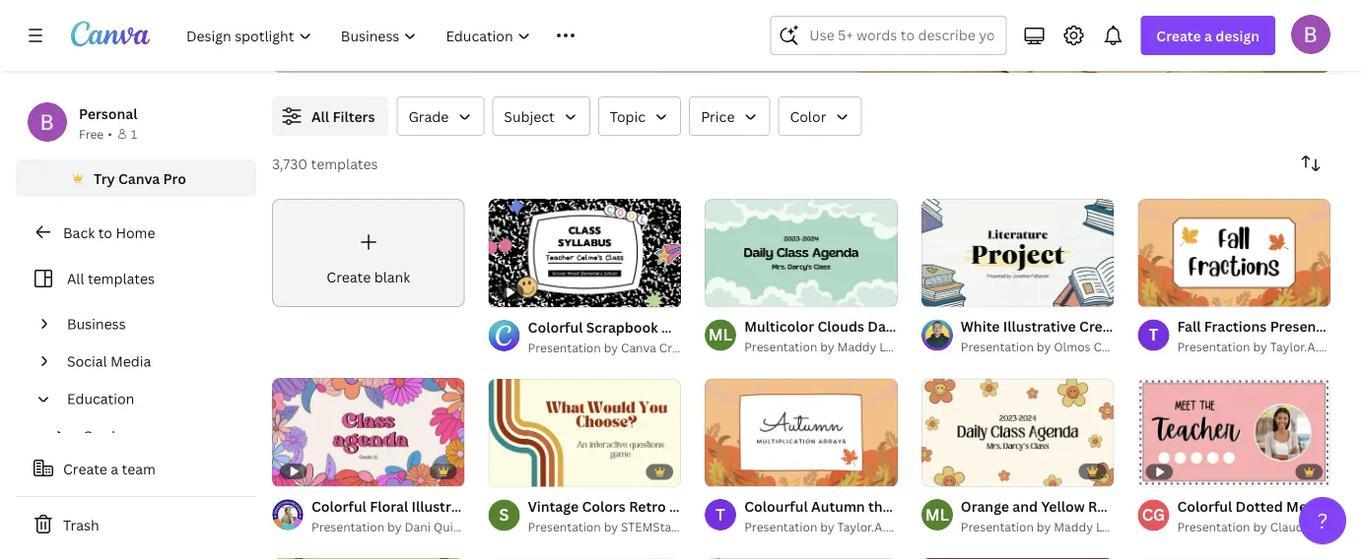Task type: locate. For each thing, give the bounding box(es) containing it.
claudia
[[1270, 519, 1313, 536]]

all for all templates
[[67, 270, 84, 288]]

by up retro colorful daily slides and bell ringer templates image
[[1037, 519, 1051, 535]]

0 horizontal spatial a
[[111, 460, 118, 479]]

trash
[[63, 516, 99, 535]]

1 vertical spatial a
[[111, 460, 118, 479]]

all templates
[[67, 270, 155, 288]]

grade right "filters"
[[408, 107, 449, 126]]

1 vertical spatial 11
[[961, 464, 973, 478]]

presentation up retro colorful daily slides and bell ringer templates image
[[961, 519, 1034, 535]]

1 inside 'link'
[[502, 465, 508, 478]]

0 horizontal spatial lyons
[[880, 339, 913, 355]]

create
[[1157, 26, 1201, 45], [327, 268, 371, 286], [63, 460, 107, 479]]

a inside create a design dropdown button
[[1205, 26, 1212, 45]]

presentation by maddy lyons link up retro colorful daily slides and bell ringer templates image
[[961, 518, 1129, 537]]

presentation right cg link
[[1177, 519, 1250, 536]]

by left dani
[[387, 519, 402, 535]]

1 of 12
[[502, 465, 540, 478]]

1 vertical spatial create
[[327, 268, 371, 286]]

1 horizontal spatial a
[[1205, 26, 1212, 45]]

1 of 11 up maddy lyons icon
[[935, 464, 973, 478]]

1 vertical spatial presentation by maddy lyons link
[[961, 518, 1129, 537]]

maddy lyons element
[[705, 320, 736, 351], [921, 500, 953, 531]]

0 vertical spatial ml link
[[705, 320, 736, 351]]

0 horizontal spatial taylor.a.education image
[[705, 500, 736, 531]]

taylor.a.education image
[[1138, 320, 1169, 351], [705, 500, 736, 531]]

0 horizontal spatial maddy
[[837, 339, 877, 355]]

t link down 1 of 15
[[705, 500, 736, 531]]

of for multicolor clouds daily class agenda template image
[[727, 284, 742, 298]]

1 of 11 up maddy lyons image
[[719, 284, 756, 298]]

0 vertical spatial t link
[[1138, 320, 1169, 351]]

presentation up brown yellow handwritten organic article  education presentation image on the right of page
[[744, 519, 817, 535]]

s link
[[488, 500, 520, 532]]

11 for maddy lyons element for ml link related to the presentation by maddy lyons link corresponding to "orange and yellow retro flower power daily class agenda template" image
[[961, 464, 973, 478]]

1 vertical spatial lyons
[[1096, 519, 1129, 535]]

1 vertical spatial maddy
[[1054, 519, 1093, 535]]

quintana
[[433, 519, 486, 535]]

create a team
[[63, 460, 156, 479]]

0 vertical spatial grade
[[408, 107, 449, 126]]

lyons
[[880, 339, 913, 355], [1096, 519, 1129, 535]]

of for "orange and yellow retro flower power daily class agenda template" image
[[944, 464, 958, 478]]

canva right the try
[[118, 169, 160, 188]]

1 horizontal spatial lyons
[[1096, 519, 1129, 535]]

top level navigation element
[[173, 16, 723, 55], [173, 16, 723, 55]]

presentation for the presentation by maddy lyons link corresponding to "orange and yellow retro flower power daily class agenda template" image
[[961, 519, 1034, 535]]

1 horizontal spatial maddy
[[1054, 519, 1093, 535]]

fall fractions presentation presentation by taylor.a.educatio
[[1177, 317, 1362, 355]]

presentation for presentation by canva creative studio link on the bottom of the page
[[528, 340, 601, 356]]

a left team
[[111, 460, 118, 479]]

1 vertical spatial maddy lyons element
[[921, 500, 953, 531]]

0 horizontal spatial all
[[67, 270, 84, 288]]

presentation down 13
[[961, 339, 1034, 355]]

11
[[745, 284, 756, 298], [961, 464, 973, 478]]

all
[[311, 107, 329, 126], [67, 270, 84, 288]]

0 horizontal spatial grade button
[[75, 418, 244, 455]]

lyons for multicolor clouds daily class agenda template image
[[880, 339, 913, 355]]

media
[[110, 352, 151, 371]]

0 horizontal spatial maddy lyons element
[[705, 320, 736, 351]]

claudia gutierrez image
[[1138, 500, 1169, 532]]

try canva pro
[[94, 169, 186, 188]]

stemstarters image
[[488, 500, 520, 532]]

create left team
[[63, 460, 107, 479]]

0 vertical spatial 1 of 11
[[719, 284, 756, 298]]

bob builder image
[[1291, 15, 1331, 54]]

presentation by maddy lyons
[[744, 339, 913, 355], [961, 519, 1129, 535]]

1 up maddy lyons image
[[719, 284, 725, 298]]

3,730
[[272, 154, 308, 173]]

create inside create a design dropdown button
[[1157, 26, 1201, 45]]

1 horizontal spatial maddy lyons element
[[921, 500, 953, 531]]

1 vertical spatial all
[[67, 270, 84, 288]]

taylor.a.education element left fall
[[1138, 320, 1169, 351]]

presentation by maddy lyons up retro colorful daily slides and bell ringer templates image
[[961, 519, 1129, 535]]

of inside 'link'
[[511, 465, 526, 478]]

0 vertical spatial presentation by maddy lyons
[[744, 339, 913, 355]]

by left 'olmos'
[[1037, 339, 1051, 355]]

a inside create a team button
[[111, 460, 118, 479]]

10
[[1178, 284, 1191, 298]]

of for fall fractions presentation image
[[1160, 284, 1175, 298]]

taylor.a.education image down 1 of 15
[[705, 500, 736, 531]]

0 horizontal spatial ml link
[[705, 320, 736, 351]]

create a design
[[1157, 26, 1260, 45]]

1 vertical spatial presentation by maddy lyons
[[961, 519, 1129, 535]]

0 vertical spatial taylor.a.education element
[[1138, 320, 1169, 351]]

presentation by maddy lyons link
[[744, 338, 913, 357], [961, 518, 1129, 537]]

1 vertical spatial 1 of 11 link
[[921, 379, 1114, 487]]

0 vertical spatial 1 of 11 link
[[705, 199, 898, 307]]

of left 12 in the bottom of the page
[[511, 465, 526, 478]]

all filters button
[[272, 97, 389, 136]]

education
[[67, 390, 134, 409]]

1 horizontal spatial taylor.a.education element
[[1138, 320, 1169, 351]]

0 horizontal spatial t link
[[705, 500, 736, 531]]

canva
[[118, 169, 160, 188], [621, 340, 656, 356]]

0 horizontal spatial 1 of 11
[[719, 284, 756, 298]]

by left stemstarters
[[604, 519, 618, 536]]

presentation by maddy lyons link for multicolor clouds daily class agenda template image
[[744, 338, 913, 357]]

taylor.a.education element down 1 of 15
[[705, 500, 736, 531]]

presentation by maddy lyons for "orange and yellow retro flower power daily class agenda template" image
[[961, 519, 1129, 535]]

maddy
[[837, 339, 877, 355], [1054, 519, 1093, 535]]

taylor.a.education
[[837, 519, 944, 535]]

of for 'white illustrative creative literature project presentation' 'image'
[[944, 284, 958, 298]]

0 horizontal spatial presentation by maddy lyons link
[[744, 338, 913, 357]]

create left blank
[[327, 268, 371, 286]]

1 vertical spatial taylor.a.education image
[[705, 500, 736, 531]]

1 horizontal spatial presentation by maddy lyons
[[961, 519, 1129, 535]]

create for create a team
[[63, 460, 107, 479]]

presentation right maddy lyons image
[[744, 339, 817, 355]]

0 vertical spatial presentation by maddy lyons link
[[744, 338, 913, 357]]

presentation for 'presentation by dani quintana' link
[[311, 519, 385, 535]]

by
[[820, 339, 835, 355], [1037, 339, 1051, 355], [1253, 339, 1267, 355], [604, 340, 618, 356], [387, 519, 402, 535], [820, 519, 835, 535], [1037, 519, 1051, 535], [604, 519, 618, 536], [1253, 519, 1267, 536]]

by for the presentation by stemstarters link
[[604, 519, 618, 536]]

1 vertical spatial grade button
[[75, 418, 244, 455]]

topic button
[[598, 97, 681, 136]]

1 vertical spatial taylor.a.education element
[[705, 500, 736, 531]]

presentation up vintage colors retro interactive  icebreaker education presentation image
[[528, 340, 601, 356]]

0 vertical spatial lyons
[[880, 339, 913, 355]]

by left "claudia"
[[1253, 519, 1267, 536]]

by up brown yellow handwritten organic article  education presentation image on the right of page
[[820, 519, 835, 535]]

1 horizontal spatial ml link
[[921, 500, 953, 531]]

1 vertical spatial canva
[[621, 340, 656, 356]]

1 left 12 in the bottom of the page
[[502, 465, 508, 478]]

1 horizontal spatial canva
[[621, 340, 656, 356]]

presentation for multicolor clouds daily class agenda template image's the presentation by maddy lyons link
[[744, 339, 817, 355]]

t link left fall
[[1138, 320, 1169, 351]]

0 vertical spatial a
[[1205, 26, 1212, 45]]

brown yellow handwritten organic article  education presentation image
[[705, 559, 898, 561]]

of left 10
[[1160, 284, 1175, 298]]

business
[[67, 315, 126, 334]]

presentation by canva creative studio
[[528, 340, 747, 356]]

fall
[[1177, 317, 1201, 336]]

a left design
[[1205, 26, 1212, 45]]

0 vertical spatial maddy
[[837, 339, 877, 355]]

1 of 12 link
[[488, 379, 681, 488]]

0 vertical spatial taylor.a.education image
[[1138, 320, 1169, 351]]

presentation inside "link"
[[1177, 519, 1250, 536]]

of left 15
[[727, 464, 742, 478]]

by for presentation by canva creative studio link on the bottom of the page
[[604, 340, 618, 356]]

taylor.a.education element
[[1138, 320, 1169, 351], [705, 500, 736, 531]]

0 vertical spatial maddy lyons element
[[705, 320, 736, 351]]

by for presentation by olmos carlos link
[[1037, 339, 1051, 355]]

by inside "link"
[[1253, 519, 1267, 536]]

1 of 11 link
[[705, 199, 898, 307], [921, 379, 1114, 487]]

Search search field
[[810, 17, 994, 54]]

?
[[1317, 507, 1328, 535]]

1 horizontal spatial t link
[[1138, 320, 1169, 351]]

maddy for multicolor clouds daily class agenda template image's the presentation by maddy lyons link
[[837, 339, 877, 355]]

trash link
[[16, 506, 256, 545]]

free
[[79, 126, 104, 142]]

by up 1 of 15 link
[[820, 339, 835, 355]]

0 horizontal spatial 11
[[745, 284, 756, 298]]

presentation for presentation by olmos carlos link
[[961, 339, 1034, 355]]

0 horizontal spatial create
[[63, 460, 107, 479]]

0 horizontal spatial 1 of 11 link
[[705, 199, 898, 307]]

0 vertical spatial create
[[1157, 26, 1201, 45]]

1 horizontal spatial 11
[[961, 464, 973, 478]]

0 horizontal spatial canva
[[118, 169, 160, 188]]

1 vertical spatial 1 of 11
[[935, 464, 973, 478]]

create left design
[[1157, 26, 1201, 45]]

1 left 15
[[719, 464, 725, 478]]

11 for maddy lyons element for ml link associated with multicolor clouds daily class agenda template image's the presentation by maddy lyons link
[[745, 284, 756, 298]]

by for presentation by taylor.a.education link
[[820, 519, 835, 535]]

lyons for "orange and yellow retro flower power daily class agenda template" image
[[1096, 519, 1129, 535]]

presentation by taylor.a.education link
[[744, 518, 944, 537]]

1
[[131, 126, 137, 142], [719, 284, 725, 298], [935, 284, 941, 298], [1152, 284, 1157, 298], [719, 464, 725, 478], [935, 464, 941, 478], [502, 465, 508, 478]]

0 vertical spatial grade button
[[397, 97, 484, 136]]

vintage colors retro interactive  icebreaker education presentation image
[[488, 379, 681, 488]]

presentation by dani quintana
[[311, 519, 486, 535]]

0 vertical spatial templates
[[311, 154, 378, 173]]

1 horizontal spatial all
[[311, 107, 329, 126]]

free •
[[79, 126, 112, 142]]

retro colorful daily slides and bell ringer templates image
[[921, 559, 1114, 561]]

presentation by claudia gutierre link
[[1177, 518, 1362, 538]]

1 horizontal spatial presentation by maddy lyons link
[[961, 518, 1129, 537]]

templates down the back to home
[[88, 270, 155, 288]]

of up maddy lyons icon
[[944, 464, 958, 478]]

taylor.a.education image left fall
[[1138, 320, 1169, 351]]

taylor.a.education element for presentation by taylor.a.education
[[705, 500, 736, 531]]

presentation by olmos carlos link
[[961, 338, 1130, 357]]

0 horizontal spatial grade
[[83, 427, 123, 446]]

social media link
[[59, 343, 244, 380]]

all down back
[[67, 270, 84, 288]]

grade up create a team
[[83, 427, 123, 446]]

taylor.a.education element for presentation by taylor.a.educatio
[[1138, 320, 1169, 351]]

grade button up team
[[75, 418, 244, 455]]

1 left 13
[[935, 284, 941, 298]]

topic
[[610, 107, 646, 126]]

2 horizontal spatial create
[[1157, 26, 1201, 45]]

1 of 13
[[935, 284, 974, 298]]

studio
[[710, 340, 747, 356]]

by for 'presentation by dani quintana' link
[[387, 519, 402, 535]]

of
[[727, 284, 742, 298], [944, 284, 958, 298], [1160, 284, 1175, 298], [727, 464, 742, 478], [944, 464, 958, 478], [511, 465, 526, 478]]

grade button right "filters"
[[397, 97, 484, 136]]

maddy for the presentation by maddy lyons link corresponding to "orange and yellow retro flower power daily class agenda template" image
[[1054, 519, 1093, 535]]

1 horizontal spatial taylor.a.education image
[[1138, 320, 1169, 351]]

0 vertical spatial 11
[[745, 284, 756, 298]]

0 horizontal spatial templates
[[88, 270, 155, 288]]

of up maddy lyons image
[[727, 284, 742, 298]]

1 horizontal spatial 1 of 11 link
[[921, 379, 1114, 487]]

templates down all filters on the left top of the page
[[311, 154, 378, 173]]

templates for 3,730 templates
[[311, 154, 378, 173]]

1 of 11
[[719, 284, 756, 298], [935, 464, 973, 478]]

presentation by maddy lyons link up 1 of 15 link
[[744, 338, 913, 357]]

of left 13
[[944, 284, 958, 298]]

orange and yellow retro flower power daily class agenda template image
[[921, 379, 1114, 487]]

carlos
[[1094, 339, 1130, 355]]

blank
[[374, 268, 410, 286]]

canva left creative
[[621, 340, 656, 356]]

back to home link
[[16, 213, 256, 252]]

to
[[98, 223, 112, 242]]

fractions
[[1204, 317, 1267, 336]]

1 horizontal spatial 1 of 11
[[935, 464, 973, 478]]

t link
[[1138, 320, 1169, 351], [705, 500, 736, 531]]

color
[[790, 107, 826, 126]]

1 horizontal spatial create
[[327, 268, 371, 286]]

0 vertical spatial canva
[[118, 169, 160, 188]]

create blank
[[327, 268, 410, 286]]

create inside create a team button
[[63, 460, 107, 479]]

all for all filters
[[311, 107, 329, 126]]

0 horizontal spatial presentation by maddy lyons
[[744, 339, 913, 355]]

presentation up thanksgiving education presentation in green and red animated style image
[[311, 519, 385, 535]]

1 of 10
[[1152, 284, 1191, 298]]

1 vertical spatial ml link
[[921, 500, 953, 531]]

all inside button
[[311, 107, 329, 126]]

dani
[[405, 519, 431, 535]]

1 left 10
[[1152, 284, 1157, 298]]

presentation by olmos carlos
[[961, 339, 1130, 355]]

presentation by taylor.a.educatio link
[[1177, 338, 1362, 357]]

ml link
[[705, 320, 736, 351], [921, 500, 953, 531]]

1 horizontal spatial grade button
[[397, 97, 484, 136]]

1 right •
[[131, 126, 137, 142]]

create inside create a blank education presentation element
[[327, 268, 371, 286]]

2 vertical spatial create
[[63, 460, 107, 479]]

1 vertical spatial templates
[[88, 270, 155, 288]]

1 horizontal spatial templates
[[311, 154, 378, 173]]

1 of 11 for maddy lyons icon
[[935, 464, 973, 478]]

taylor.a.education image for presentation by taylor.a.educatio
[[1138, 320, 1169, 351]]

1 vertical spatial t link
[[705, 500, 736, 531]]

by down fall fractions presentation link
[[1253, 339, 1267, 355]]

1 up maddy lyons icon
[[935, 464, 941, 478]]

1 for vintage colors retro interactive  icebreaker education presentation image
[[502, 465, 508, 478]]

social
[[67, 352, 107, 371]]

a for design
[[1205, 26, 1212, 45]]

1 for 'colourful autumn themed multiplication arrays' image in the bottom right of the page
[[719, 464, 725, 478]]

presentation right s "link"
[[528, 519, 601, 536]]

olmos
[[1054, 339, 1091, 355]]

ml link for the presentation by maddy lyons link corresponding to "orange and yellow retro flower power daily class agenda template" image
[[921, 500, 953, 531]]

create a team button
[[16, 449, 256, 489]]

t link for presentation by taylor.a.education
[[705, 500, 736, 531]]

presentation
[[1270, 317, 1356, 336], [744, 339, 817, 355], [961, 339, 1034, 355], [1177, 339, 1250, 355], [528, 340, 601, 356], [311, 519, 385, 535], [744, 519, 817, 535], [961, 519, 1034, 535], [528, 519, 601, 536], [1177, 519, 1250, 536]]

None search field
[[770, 16, 1007, 55]]

presentation by maddy lyons up 1 of 15 link
[[744, 339, 913, 355]]

0 horizontal spatial taylor.a.education element
[[705, 500, 736, 531]]

presentation up 'taylor.a.educatio' on the right
[[1270, 317, 1356, 336]]

grade button
[[397, 97, 484, 136], [75, 418, 244, 455]]

0 vertical spatial all
[[311, 107, 329, 126]]

fall fractions presentation image
[[1138, 199, 1331, 307]]

all left "filters"
[[311, 107, 329, 126]]

maddy lyons image
[[705, 320, 736, 351]]

subject
[[504, 107, 555, 126]]

presentation by stemstarters link
[[528, 518, 699, 538]]

by left creative
[[604, 340, 618, 356]]



Task type: describe. For each thing, give the bounding box(es) containing it.
1 of 15 link
[[705, 379, 898, 487]]

taylor.a.education image for presentation by taylor.a.education
[[705, 500, 736, 531]]

1 for fall fractions presentation image
[[1152, 284, 1157, 298]]

1 for "orange and yellow retro flower power daily class agenda template" image
[[935, 464, 941, 478]]

by for multicolor clouds daily class agenda template image's the presentation by maddy lyons link
[[820, 339, 835, 355]]

by inside fall fractions presentation presentation by taylor.a.educatio
[[1253, 339, 1267, 355]]

t link for presentation by taylor.a.educatio
[[1138, 320, 1169, 351]]

12
[[528, 465, 540, 478]]

filters
[[333, 107, 375, 126]]

taylor.a.educatio
[[1270, 339, 1362, 355]]

price
[[701, 107, 735, 126]]

white illustrative creative literature project presentation image
[[921, 199, 1114, 307]]

presentation by maddy lyons link for "orange and yellow retro flower power daily class agenda template" image
[[961, 518, 1129, 537]]

of for 'colourful autumn themed multiplication arrays' image in the bottom right of the page
[[727, 464, 742, 478]]

create a design button
[[1141, 16, 1275, 55]]

presentation by taylor.a.education
[[744, 519, 944, 535]]

13
[[961, 284, 974, 298]]

subject button
[[492, 97, 590, 136]]

home
[[116, 223, 155, 242]]

canva inside presentation by canva creative studio link
[[621, 340, 656, 356]]

presentation for presentation by claudia gutierre "link"
[[1177, 519, 1250, 536]]

1 of 13 link
[[921, 199, 1114, 307]]

social media
[[67, 352, 151, 371]]

price button
[[689, 97, 770, 136]]

1 vertical spatial grade
[[83, 427, 123, 446]]

claudia gutierrez element
[[1138, 500, 1169, 532]]

colourful autumn themed multiplication arrays image
[[705, 379, 898, 487]]

gutierre
[[1316, 519, 1362, 536]]

•
[[108, 126, 112, 142]]

of for vintage colors retro interactive  icebreaker education presentation image
[[511, 465, 526, 478]]

1 of 11 link for maddy lyons image
[[705, 199, 898, 307]]

pro
[[163, 169, 186, 188]]

design
[[1216, 26, 1260, 45]]

thanksgiving education presentation in green and red animated style image
[[272, 559, 465, 561]]

presentation by maddy lyons for multicolor clouds daily class agenda template image
[[744, 339, 913, 355]]

back to home
[[63, 223, 155, 242]]

all filters
[[311, 107, 375, 126]]

create blank link
[[272, 199, 465, 308]]

a for team
[[111, 460, 118, 479]]

maddy lyons element for ml link associated with multicolor clouds daily class agenda template image's the presentation by maddy lyons link
[[705, 320, 736, 351]]

personal
[[79, 104, 137, 123]]

try canva pro button
[[16, 160, 256, 197]]

stemstarters element
[[488, 500, 520, 532]]

create for create a design
[[1157, 26, 1201, 45]]

? button
[[1299, 498, 1346, 545]]

presentation by stemstarters
[[528, 519, 699, 536]]

presentation for the presentation by stemstarters link
[[528, 519, 601, 536]]

1 for multicolor clouds daily class agenda template image
[[719, 284, 725, 298]]

Sort by button
[[1291, 144, 1331, 183]]

multicolor clouds daily class agenda template image
[[705, 199, 898, 307]]

by for the presentation by maddy lyons link corresponding to "orange and yellow retro flower power daily class agenda template" image
[[1037, 519, 1051, 535]]

templates for all templates
[[88, 270, 155, 288]]

back
[[63, 223, 95, 242]]

maddy lyons element for ml link related to the presentation by maddy lyons link corresponding to "orange and yellow retro flower power daily class agenda template" image
[[921, 500, 953, 531]]

cg link
[[1138, 500, 1169, 532]]

fall fractions presentation link
[[1177, 316, 1356, 338]]

1 of 11 for maddy lyons image
[[719, 284, 756, 298]]

1 for 'white illustrative creative literature project presentation' 'image'
[[935, 284, 941, 298]]

create for create blank
[[327, 268, 371, 286]]

by for presentation by claudia gutierre "link"
[[1253, 519, 1267, 536]]

1 horizontal spatial grade
[[408, 107, 449, 126]]

ml link for multicolor clouds daily class agenda template image's the presentation by maddy lyons link
[[705, 320, 736, 351]]

1 of 10 link
[[1138, 199, 1331, 307]]

presentation down fractions
[[1177, 339, 1250, 355]]

stemstarters
[[621, 519, 699, 536]]

presentation for presentation by taylor.a.education link
[[744, 519, 817, 535]]

maddy lyons image
[[921, 500, 953, 531]]

color button
[[778, 97, 862, 136]]

try
[[94, 169, 115, 188]]

1 of 11 link for maddy lyons icon
[[921, 379, 1114, 487]]

team
[[122, 460, 156, 479]]

education link
[[59, 380, 244, 418]]

3,730 templates
[[272, 154, 378, 173]]

1 of 15
[[719, 464, 757, 478]]

creative
[[659, 340, 707, 356]]

business link
[[59, 306, 244, 343]]

create a blank education presentation element
[[272, 199, 465, 308]]

canva inside "try canva pro" button
[[118, 169, 160, 188]]

presentation by dani quintana link
[[311, 517, 486, 537]]

presentation by canva creative studio link
[[528, 338, 747, 358]]

presentation by claudia gutierre
[[1177, 519, 1362, 536]]

all templates link
[[28, 260, 244, 298]]

15
[[745, 464, 757, 478]]



Task type: vqa. For each thing, say whether or not it's contained in the screenshot.
? dropdown button
yes



